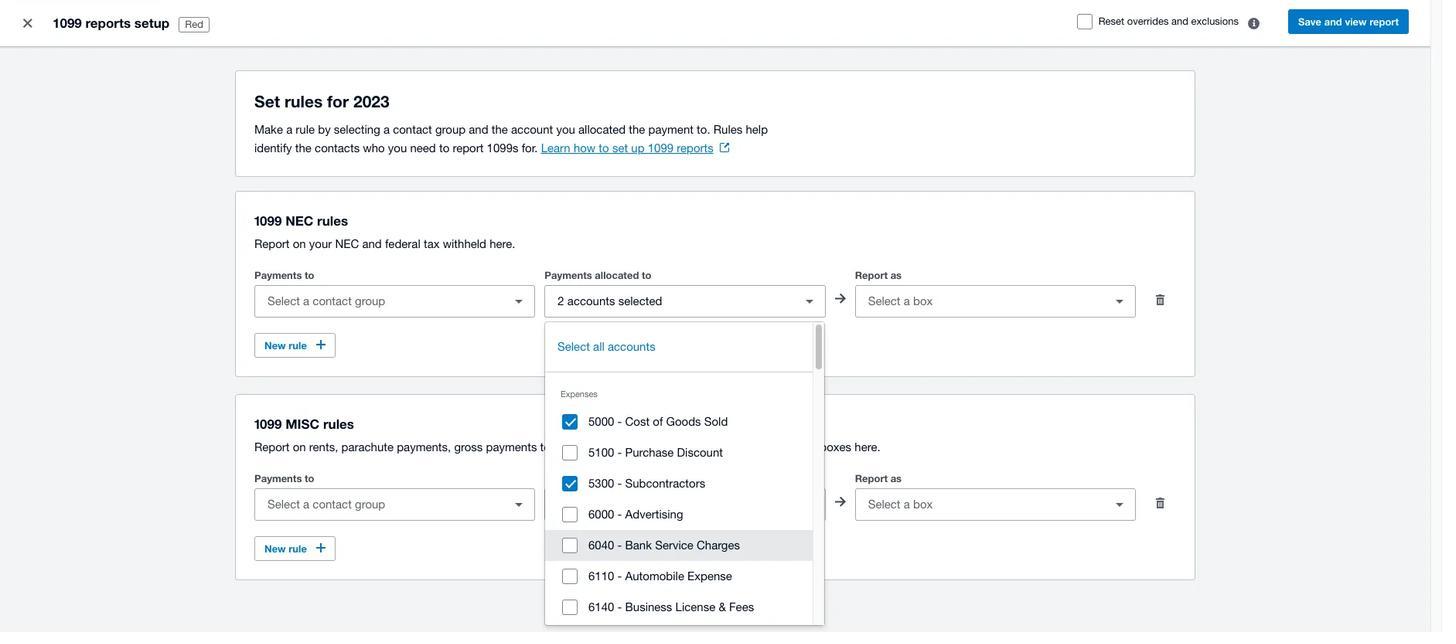 Task type: locate. For each thing, give the bounding box(es) containing it.
report as for 1099 nec rules
[[855, 269, 902, 282]]

0 horizontal spatial report
[[453, 142, 484, 155]]

federal
[[385, 238, 421, 251], [618, 441, 654, 454]]

2 payments allocated to field from the top
[[546, 491, 794, 520]]

tax left 'withheld'
[[424, 238, 440, 251]]

6040 - bank service charges button
[[545, 531, 813, 562]]

1 new rule button from the top
[[255, 333, 336, 358]]

1 vertical spatial new rule
[[265, 543, 307, 556]]

payments allocated to
[[545, 269, 652, 282], [545, 473, 652, 485]]

1 horizontal spatial a
[[384, 123, 390, 136]]

0 vertical spatial payments allocated to field
[[546, 287, 794, 316]]

new rule
[[265, 340, 307, 352], [265, 543, 307, 556]]

1 vertical spatial reports
[[677, 142, 714, 155]]

sold
[[705, 415, 728, 429]]

- right 6110
[[618, 570, 622, 583]]

2 expand list of boxes image from the top
[[1105, 490, 1136, 521]]

-
[[618, 415, 622, 429], [618, 446, 622, 460], [618, 477, 622, 491], [618, 508, 622, 521], [618, 539, 622, 552], [618, 570, 622, 583], [618, 601, 622, 614]]

expand list of boxes image
[[1105, 286, 1136, 317], [1105, 490, 1136, 521]]

nec up your
[[286, 213, 314, 229]]

1 - from the top
[[618, 415, 622, 429]]

1 vertical spatial payments allocated to
[[545, 473, 652, 485]]

0 vertical spatial report
[[1370, 15, 1400, 28]]

payments down misc on the bottom left
[[255, 473, 302, 485]]

rules up rents,
[[323, 416, 354, 432]]

goods
[[667, 415, 701, 429]]

- right the 6140
[[618, 601, 622, 614]]

6 - from the top
[[618, 570, 622, 583]]

as for 1099 nec rules
[[891, 269, 902, 282]]

5300
[[589, 477, 615, 491]]

1 report as field from the top
[[856, 287, 1105, 316]]

on for nec
[[293, 238, 306, 251]]

0 vertical spatial new rule
[[265, 340, 307, 352]]

1 new from the top
[[265, 340, 286, 352]]

0 vertical spatial nec
[[286, 213, 314, 229]]

payments down 1099 nec rules
[[255, 269, 302, 282]]

select
[[558, 340, 590, 354]]

save
[[1299, 15, 1322, 28]]

2023
[[354, 92, 390, 111]]

4 - from the top
[[618, 508, 622, 521]]

1 as from the top
[[891, 269, 902, 282]]

an
[[554, 441, 567, 454]]

Payments allocated to field
[[546, 287, 794, 316], [546, 491, 794, 520]]

Payments to field
[[255, 287, 504, 316], [255, 491, 504, 520]]

boxes
[[820, 441, 852, 454]]

1 vertical spatial report as
[[855, 473, 902, 485]]

rules up your
[[317, 213, 348, 229]]

payments for payments allocated to field for 1099 misc rules
[[545, 473, 592, 485]]

group
[[545, 323, 825, 633]]

you right who
[[388, 142, 407, 155]]

allocated for 1099 misc rules
[[595, 473, 639, 485]]

1 horizontal spatial tax
[[698, 441, 714, 454]]

0 vertical spatial new
[[265, 340, 286, 352]]

5 - from the top
[[618, 539, 622, 552]]

expand list of boxes image left delete the empty rule image
[[1105, 490, 1136, 521]]

selecting
[[334, 123, 381, 136]]

1 vertical spatial allocated
[[595, 269, 639, 282]]

on left your
[[293, 238, 306, 251]]

- for 6110
[[618, 570, 622, 583]]

1 vertical spatial report
[[453, 142, 484, 155]]

1 payments allocated to from the top
[[545, 269, 652, 282]]

0 horizontal spatial tax
[[424, 238, 440, 251]]

1 vertical spatial payments allocated to field
[[546, 491, 794, 520]]

report right view
[[1370, 15, 1400, 28]]

the up the up
[[629, 123, 646, 136]]

1 vertical spatial rule
[[289, 340, 307, 352]]

payments to field for 1099 nec rules
[[255, 287, 504, 316]]

payments to field down 'parachute' on the left bottom of the page
[[255, 491, 504, 520]]

and inside button
[[1325, 15, 1343, 28]]

reports
[[86, 15, 131, 31], [677, 142, 714, 155]]

1 vertical spatial expand list of boxes image
[[1105, 490, 1136, 521]]

- right 5300 at the bottom of page
[[618, 477, 622, 491]]

0 vertical spatial new rule button
[[255, 333, 336, 358]]

1 vertical spatial on
[[293, 441, 306, 454]]

payments allocated to up all
[[545, 269, 652, 282]]

purchase
[[626, 446, 674, 460]]

help
[[746, 123, 768, 136]]

to inside make a rule by selecting a contact group and the account you allocated the payment to. rules help identify the contacts who you need to report 1099s for.
[[439, 142, 450, 155]]

1 vertical spatial nec
[[335, 238, 359, 251]]

0 vertical spatial allocated
[[579, 123, 626, 136]]

here. right 'withheld'
[[490, 238, 516, 251]]

2 report as field from the top
[[856, 491, 1105, 520]]

rules left for
[[285, 92, 323, 111]]

by
[[318, 123, 331, 136]]

0 vertical spatial report as
[[855, 269, 902, 282]]

new rule button
[[255, 333, 336, 358], [255, 537, 336, 562]]

on down misc on the bottom left
[[293, 441, 306, 454]]

payments to down rents,
[[255, 473, 315, 485]]

you up the learn
[[557, 123, 575, 136]]

5000 - cost of goods sold
[[589, 415, 728, 429]]

contacts
[[315, 142, 360, 155]]

new rule button for nec
[[255, 333, 336, 358]]

federal down cost
[[618, 441, 654, 454]]

new rule for misc
[[265, 543, 307, 556]]

expand list of contact groups image
[[504, 286, 535, 317], [504, 490, 535, 521]]

allocated inside make a rule by selecting a contact group and the account you allocated the payment to. rules help identify the contacts who you need to report 1099s for.
[[579, 123, 626, 136]]

nec right your
[[335, 238, 359, 251]]

rules
[[285, 92, 323, 111], [317, 213, 348, 229], [323, 416, 354, 432]]

7 - from the top
[[618, 601, 622, 614]]

and left other
[[767, 441, 787, 454]]

up
[[632, 142, 645, 155]]

allocated down 5100
[[595, 473, 639, 485]]

1 vertical spatial new
[[265, 543, 286, 556]]

- inside button
[[618, 539, 622, 552]]

group
[[436, 123, 466, 136]]

0 vertical spatial you
[[557, 123, 575, 136]]

setup
[[134, 15, 170, 31]]

0 vertical spatial rules
[[285, 92, 323, 111]]

1 horizontal spatial the
[[492, 123, 508, 136]]

0 vertical spatial on
[[293, 238, 306, 251]]

and left view
[[1325, 15, 1343, 28]]

- right 5100
[[618, 446, 622, 460]]

make
[[255, 123, 283, 136]]

0 vertical spatial reports
[[86, 15, 131, 31]]

Report as field
[[856, 287, 1105, 316], [856, 491, 1105, 520]]

subcontractors
[[626, 477, 706, 491]]

and right overrides in the right of the page
[[1172, 15, 1189, 27]]

a right make
[[286, 123, 293, 136]]

- right 6000
[[618, 508, 622, 521]]

payments to for misc
[[255, 473, 315, 485]]

1 horizontal spatial report
[[1370, 15, 1400, 28]]

reports down to.
[[677, 142, 714, 155]]

1 vertical spatial payments to
[[255, 473, 315, 485]]

1 vertical spatial report as field
[[856, 491, 1105, 520]]

2 report as from the top
[[855, 473, 902, 485]]

1 payments to from the top
[[255, 269, 315, 282]]

0 vertical spatial rule
[[296, 123, 315, 136]]

1 vertical spatial here.
[[855, 441, 881, 454]]

payments up select on the bottom left of the page
[[545, 269, 592, 282]]

report as
[[855, 269, 902, 282], [855, 473, 902, 485]]

payments for 'payments to' field associated with 1099 misc rules
[[255, 473, 302, 485]]

report down group
[[453, 142, 484, 155]]

5100 - purchase discount
[[589, 446, 723, 460]]

1 report as from the top
[[855, 269, 902, 282]]

the up 1099s
[[492, 123, 508, 136]]

1 payments to field from the top
[[255, 287, 504, 316]]

payments allocated to down 5100
[[545, 473, 652, 485]]

5300 - subcontractors button
[[545, 469, 813, 500]]

allocated up how
[[579, 123, 626, 136]]

1 vertical spatial federal
[[618, 441, 654, 454]]

advertising
[[626, 508, 684, 521]]

2 vertical spatial allocated
[[595, 473, 639, 485]]

1 horizontal spatial federal
[[618, 441, 654, 454]]

report on your nec and federal tax withheld here.
[[255, 238, 516, 251]]

payments down the report on rents, parachute payments, gross payments to an attorney, federal income tax withheld, and other boxes here.
[[545, 473, 592, 485]]

0 vertical spatial here.
[[490, 238, 516, 251]]

charges
[[697, 539, 740, 552]]

- right 6040
[[618, 539, 622, 552]]

1 vertical spatial you
[[388, 142, 407, 155]]

reset
[[1099, 15, 1125, 27]]

withheld,
[[717, 441, 764, 454]]

you
[[557, 123, 575, 136], [388, 142, 407, 155]]

6140 - business license & fees button
[[545, 593, 813, 624]]

rents,
[[309, 441, 338, 454]]

1 vertical spatial new rule button
[[255, 537, 336, 562]]

expand list of contact groups image for 1099 misc rules
[[504, 490, 535, 521]]

- left cost
[[618, 415, 622, 429]]

bank
[[626, 539, 652, 552]]

2 expand list of contact groups image from the top
[[504, 490, 535, 521]]

1 vertical spatial rules
[[317, 213, 348, 229]]

close rules image
[[12, 8, 43, 39]]

0 vertical spatial report as field
[[856, 287, 1105, 316]]

how
[[574, 142, 596, 155]]

payments to field down report on your nec and federal tax withheld here.
[[255, 287, 504, 316]]

a up who
[[384, 123, 390, 136]]

cost
[[626, 415, 650, 429]]

5100
[[589, 446, 615, 460]]

2 horizontal spatial the
[[629, 123, 646, 136]]

nec
[[286, 213, 314, 229], [335, 238, 359, 251]]

payments
[[255, 269, 302, 282], [545, 269, 592, 282], [255, 473, 302, 485], [545, 473, 592, 485]]

group containing select all accounts
[[545, 323, 825, 633]]

0 horizontal spatial a
[[286, 123, 293, 136]]

3 - from the top
[[618, 477, 622, 491]]

to down group
[[439, 142, 450, 155]]

overrides
[[1128, 15, 1169, 27]]

0 vertical spatial payments to field
[[255, 287, 504, 316]]

0 vertical spatial as
[[891, 269, 902, 282]]

2 payments allocated to from the top
[[545, 473, 652, 485]]

to down your
[[305, 269, 315, 282]]

new for nec
[[265, 340, 286, 352]]

rules for misc
[[323, 416, 354, 432]]

payments to down your
[[255, 269, 315, 282]]

1 new rule from the top
[[265, 340, 307, 352]]

1 on from the top
[[293, 238, 306, 251]]

on
[[293, 238, 306, 251], [293, 441, 306, 454]]

1 vertical spatial tax
[[698, 441, 714, 454]]

select all accounts
[[558, 340, 656, 354]]

1 vertical spatial payments to field
[[255, 491, 504, 520]]

0 horizontal spatial reports
[[86, 15, 131, 31]]

and
[[1172, 15, 1189, 27], [1325, 15, 1343, 28], [469, 123, 489, 136], [362, 238, 382, 251], [767, 441, 787, 454]]

- for 5000
[[618, 415, 622, 429]]

to
[[439, 142, 450, 155], [599, 142, 609, 155], [305, 269, 315, 282], [642, 269, 652, 282], [540, 441, 551, 454], [305, 473, 315, 485], [642, 473, 652, 485]]

allocated up the select all accounts
[[595, 269, 639, 282]]

as
[[891, 269, 902, 282], [891, 473, 902, 485]]

- for 5300
[[618, 477, 622, 491]]

to left set
[[599, 142, 609, 155]]

1 a from the left
[[286, 123, 293, 136]]

1099 left misc on the bottom left
[[255, 416, 282, 432]]

identify
[[255, 142, 292, 155]]

report as for 1099 misc rules
[[855, 473, 902, 485]]

6140 - business license & fees
[[589, 601, 755, 614]]

1 horizontal spatial reports
[[677, 142, 714, 155]]

1 payments allocated to field from the top
[[546, 287, 794, 316]]

federal left 'withheld'
[[385, 238, 421, 251]]

1 expand list of contact groups image from the top
[[504, 286, 535, 317]]

2 new rule button from the top
[[255, 537, 336, 562]]

need
[[410, 142, 436, 155]]

1 vertical spatial as
[[891, 473, 902, 485]]

report inside make a rule by selecting a contact group and the account you allocated the payment to. rules help identify the contacts who you need to report 1099s for.
[[453, 142, 484, 155]]

rules for nec
[[317, 213, 348, 229]]

1 horizontal spatial you
[[557, 123, 575, 136]]

misc
[[286, 416, 320, 432]]

and right group
[[469, 123, 489, 136]]

0 vertical spatial payments allocated to
[[545, 269, 652, 282]]

gross
[[454, 441, 483, 454]]

list box
[[545, 323, 813, 633]]

2 new rule from the top
[[265, 543, 307, 556]]

report on rents, parachute payments, gross payments to an attorney, federal income tax withheld, and other boxes here.
[[255, 441, 881, 454]]

tax down sold
[[698, 441, 714, 454]]

0 vertical spatial federal
[[385, 238, 421, 251]]

payments allocated to for 1099 misc rules
[[545, 473, 652, 485]]

0 vertical spatial tax
[[424, 238, 440, 251]]

1099 down identify
[[255, 213, 282, 229]]

1 expand list of boxes image from the top
[[1105, 286, 1136, 317]]

reports left setup
[[86, 15, 131, 31]]

0 horizontal spatial you
[[388, 142, 407, 155]]

1 vertical spatial expand list of contact groups image
[[504, 490, 535, 521]]

2 new from the top
[[265, 543, 286, 556]]

2 on from the top
[[293, 441, 306, 454]]

1 horizontal spatial nec
[[335, 238, 359, 251]]

report
[[255, 238, 290, 251], [855, 269, 888, 282], [255, 441, 290, 454], [855, 473, 888, 485]]

payments to field for 1099 misc rules
[[255, 491, 504, 520]]

2 payments to field from the top
[[255, 491, 504, 520]]

rule for misc
[[289, 543, 307, 556]]

payments allocated to for 1099 nec rules
[[545, 269, 652, 282]]

account
[[511, 123, 553, 136]]

automobile
[[626, 570, 685, 583]]

2 vertical spatial rules
[[323, 416, 354, 432]]

1099 right close rules icon
[[53, 15, 82, 31]]

2 payments to from the top
[[255, 473, 315, 485]]

red
[[185, 19, 203, 30]]

here.
[[490, 238, 516, 251], [855, 441, 881, 454]]

0 horizontal spatial here.
[[490, 238, 516, 251]]

6000 - advertising
[[589, 508, 684, 521]]

0 vertical spatial expand list of contact groups image
[[504, 286, 535, 317]]

here. right boxes
[[855, 441, 881, 454]]

payments to for nec
[[255, 269, 315, 282]]

fees
[[730, 601, 755, 614]]

expand list of boxes image left the delete the incomplete rule for payments allocated to 5000 - cost of goods sold and 5300 - subcontractors icon
[[1105, 286, 1136, 317]]

0 vertical spatial expand list of boxes image
[[1105, 286, 1136, 317]]

0 vertical spatial payments to
[[255, 269, 315, 282]]

the right identify
[[295, 142, 312, 155]]

delete the incomplete rule for payments allocated to 5000 - cost of goods sold and 5300 - subcontractors image
[[1146, 285, 1177, 316]]

2 vertical spatial rule
[[289, 543, 307, 556]]

2 as from the top
[[891, 473, 902, 485]]

2 - from the top
[[618, 446, 622, 460]]



Task type: describe. For each thing, give the bounding box(es) containing it.
reset overrides and exclusions
[[1099, 15, 1239, 27]]

to left the 'an'
[[540, 441, 551, 454]]

- for 6000
[[618, 508, 622, 521]]

to down rents,
[[305, 473, 315, 485]]

&
[[719, 601, 726, 614]]

expand list of boxes image for 1099 misc rules
[[1105, 490, 1136, 521]]

- for 6040
[[618, 539, 622, 552]]

view
[[1346, 15, 1368, 28]]

set
[[255, 92, 280, 111]]

6140
[[589, 601, 615, 614]]

learn how to set up 1099 reports link
[[541, 142, 729, 155]]

payments
[[486, 441, 537, 454]]

rule inside make a rule by selecting a contact group and the account you allocated the payment to. rules help identify the contacts who you need to report 1099s for.
[[296, 123, 315, 136]]

6110 - automobile expense button
[[545, 562, 813, 593]]

payments allocated to field for 1099 nec rules
[[546, 287, 794, 316]]

6000
[[589, 508, 615, 521]]

6110
[[589, 570, 615, 583]]

1099 down payment
[[648, 142, 674, 155]]

exclusions
[[1192, 15, 1239, 27]]

payment
[[649, 123, 694, 136]]

clear overrides and exclusions image
[[1239, 8, 1270, 39]]

expand list image
[[794, 286, 825, 317]]

contact
[[393, 123, 432, 136]]

new rule for nec
[[265, 340, 307, 352]]

select all accounts button
[[545, 332, 813, 363]]

withheld
[[443, 238, 487, 251]]

who
[[363, 142, 385, 155]]

as for 1099 misc rules
[[891, 473, 902, 485]]

report as field for 1099 nec rules
[[856, 287, 1105, 316]]

make a rule by selecting a contact group and the account you allocated the payment to. rules help identify the contacts who you need to report 1099s for.
[[255, 123, 768, 155]]

payments allocated to field for 1099 misc rules
[[546, 491, 794, 520]]

payments,
[[397, 441, 451, 454]]

learn how to set up 1099 reports
[[541, 142, 714, 155]]

for.
[[522, 142, 538, 155]]

6040
[[589, 539, 615, 552]]

of
[[653, 415, 663, 429]]

6040 - bank service charges
[[589, 539, 740, 552]]

allocated for 1099 nec rules
[[595, 269, 639, 282]]

report as field for 1099 misc rules
[[856, 491, 1105, 520]]

5000
[[589, 415, 615, 429]]

attorney,
[[570, 441, 615, 454]]

1099 for 1099 reports setup
[[53, 15, 82, 31]]

save and view report
[[1299, 15, 1400, 28]]

list box containing select all accounts
[[545, 323, 813, 633]]

0 horizontal spatial federal
[[385, 238, 421, 251]]

save and view report button
[[1289, 9, 1410, 34]]

new rule button for misc
[[255, 537, 336, 562]]

1099 for 1099 nec rules
[[255, 213, 282, 229]]

0 horizontal spatial the
[[295, 142, 312, 155]]

report inside button
[[1370, 15, 1400, 28]]

set rules for 2023
[[255, 92, 390, 111]]

service
[[655, 539, 694, 552]]

to.
[[697, 123, 711, 136]]

0 horizontal spatial nec
[[286, 213, 314, 229]]

5100 - purchase discount button
[[545, 438, 813, 469]]

delete the empty rule image
[[1146, 488, 1177, 519]]

business
[[626, 601, 673, 614]]

expense
[[688, 570, 733, 583]]

payments for 'payments to' field related to 1099 nec rules
[[255, 269, 302, 282]]

rules
[[714, 123, 743, 136]]

on for misc
[[293, 441, 306, 454]]

to up accounts
[[642, 269, 652, 282]]

learn
[[541, 142, 571, 155]]

5300 - subcontractors
[[589, 477, 706, 491]]

1099 reports setup
[[53, 15, 170, 31]]

other
[[790, 441, 817, 454]]

license
[[676, 601, 716, 614]]

expand list of boxes image for 1099 nec rules
[[1105, 286, 1136, 317]]

6000 - advertising button
[[545, 500, 813, 531]]

1099 nec rules
[[255, 213, 348, 229]]

and right your
[[362, 238, 382, 251]]

and inside make a rule by selecting a contact group and the account you allocated the payment to. rules help identify the contacts who you need to report 1099s for.
[[469, 123, 489, 136]]

1099s
[[487, 142, 519, 155]]

2 a from the left
[[384, 123, 390, 136]]

expenses
[[561, 390, 598, 399]]

rule for nec
[[289, 340, 307, 352]]

- for 6140
[[618, 601, 622, 614]]

- for 5100
[[618, 446, 622, 460]]

all
[[593, 340, 605, 354]]

expand list of contact groups image for 1099 nec rules
[[504, 286, 535, 317]]

1 horizontal spatial here.
[[855, 441, 881, 454]]

for
[[327, 92, 349, 111]]

payments for 1099 nec rules's payments allocated to field
[[545, 269, 592, 282]]

set
[[613, 142, 628, 155]]

new for misc
[[265, 543, 286, 556]]

accounts
[[608, 340, 656, 354]]

parachute
[[342, 441, 394, 454]]

income
[[657, 441, 695, 454]]

your
[[309, 238, 332, 251]]

to down purchase
[[642, 473, 652, 485]]

5000 - cost of goods sold button
[[545, 407, 813, 438]]

6110 - automobile expense
[[589, 570, 733, 583]]

1099 for 1099 misc rules
[[255, 416, 282, 432]]

discount
[[677, 446, 723, 460]]

1099 misc rules
[[255, 416, 354, 432]]



Task type: vqa. For each thing, say whether or not it's contained in the screenshot.
Assign staff to project
no



